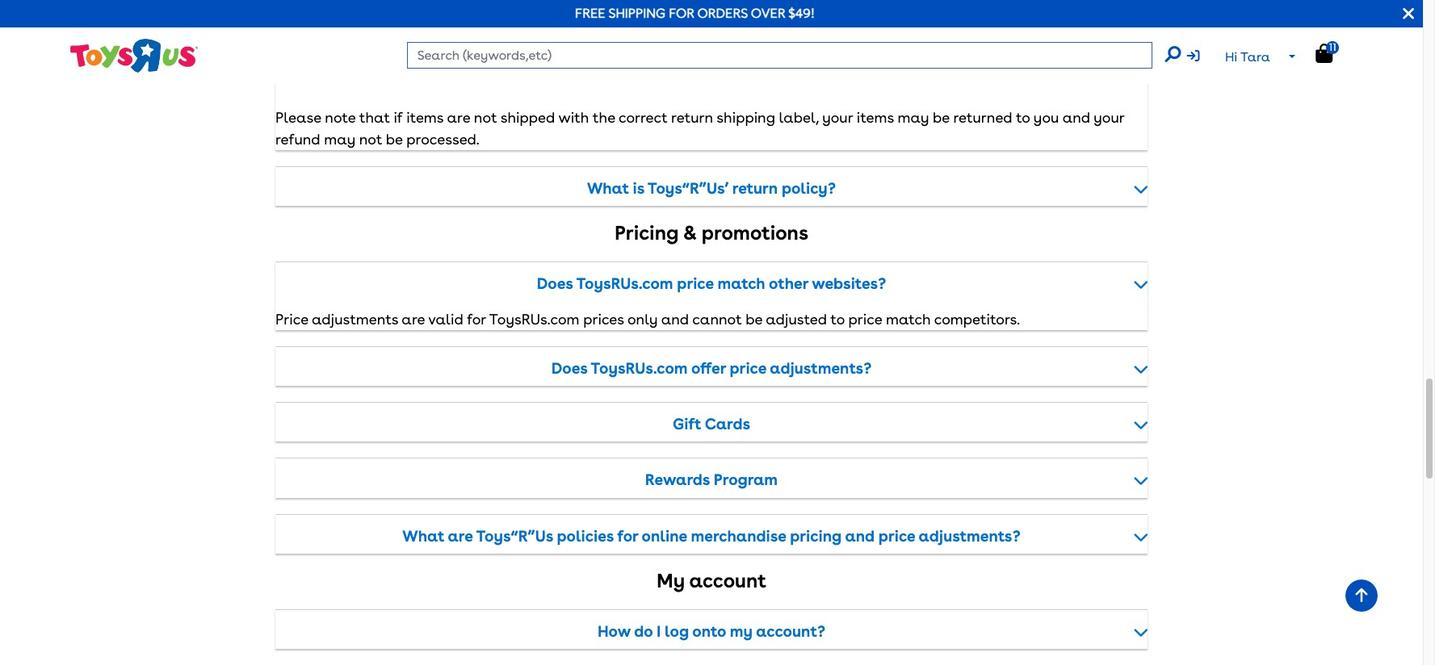 Task type: vqa. For each thing, say whether or not it's contained in the screenshot.
you
yes



Task type: describe. For each thing, give the bounding box(es) containing it.
if
[[394, 109, 403, 126]]

go
[[953, 44, 971, 61]]

my account
[[657, 570, 766, 593]]

i
[[657, 623, 661, 641]]

other
[[769, 275, 808, 293]]

hi tara button
[[1187, 42, 1306, 73]]

as
[[509, 65, 526, 82]]

per
[[706, 44, 728, 61]]

account
[[689, 570, 766, 593]]

1 vertical spatial is
[[633, 179, 644, 198]]

gift
[[673, 415, 701, 434]]

how do i log onto my account?
[[598, 623, 826, 641]]

rewards
[[645, 471, 710, 490]]

online
[[642, 527, 687, 546]]

0 horizontal spatial to
[[831, 311, 845, 328]]

shipment
[[613, 65, 677, 82]]

1 vertical spatial toysrus.com
[[489, 311, 580, 328]]

shipped
[[500, 109, 555, 126]]

to inside if you received multiple return labels, you will receive a refund per return label. since these returns go to different return locations these refunds will occur as each return shipment is processed.
[[974, 44, 988, 61]]

returned
[[953, 109, 1012, 126]]

and inside please note that if items are not shipped with the correct return shipping label, your items may be returned to you and your refund may not be processed.
[[1063, 109, 1090, 126]]

labels,
[[484, 44, 531, 61]]

2 items from the left
[[857, 109, 894, 126]]

what is toys"r"us' return policy?
[[587, 179, 836, 198]]

1 horizontal spatial be
[[746, 311, 762, 328]]

match inside does toysrus.com price match other websites? link
[[718, 275, 765, 293]]

if
[[275, 44, 284, 61]]

onto
[[692, 623, 726, 641]]

1 vertical spatial adjustments?
[[919, 527, 1021, 546]]

returns
[[901, 44, 950, 61]]

toysrus.com for does toysrus.com price match other websites?
[[576, 275, 673, 293]]

adjusted
[[766, 311, 827, 328]]

correct
[[619, 109, 668, 126]]

please
[[275, 109, 321, 126]]

my
[[730, 623, 753, 641]]

Enter Keyword or Item No. search field
[[407, 42, 1152, 69]]

pricing
[[615, 222, 679, 245]]

free shipping for orders over $49! link
[[575, 6, 815, 21]]

what are toys"r"us policies for online merchandise pricing and price adjustments? link
[[275, 524, 1148, 550]]

hi tara
[[1225, 49, 1270, 65]]

&
[[683, 222, 697, 245]]

11 link
[[1316, 41, 1349, 64]]

and for price adjustments are valid for toysrus.com prices only and cannot be adjusted to price match competitors.
[[661, 311, 689, 328]]

0 vertical spatial may
[[898, 109, 929, 126]]

do
[[634, 623, 653, 641]]

1 vertical spatial are
[[402, 311, 425, 328]]

shipping
[[609, 6, 666, 21]]

valid
[[428, 311, 463, 328]]

pricing & promotions
[[615, 222, 809, 245]]

how do i log onto my account? link
[[275, 619, 1148, 645]]

the
[[593, 109, 615, 126]]

toys r us image
[[69, 37, 198, 74]]

and for what are toys"r"us policies for online merchandise pricing and price adjustments?
[[845, 527, 875, 546]]

does toysrus.com offer price adjustments?
[[551, 359, 872, 378]]

return right per
[[732, 44, 774, 61]]

adjustments
[[312, 311, 398, 328]]

return right different
[[1055, 44, 1097, 61]]

program
[[714, 471, 778, 490]]

competitors.
[[934, 311, 1020, 328]]

refund inside if you received multiple return labels, you will receive a refund per return label. since these returns go to different return locations these refunds will occur as each return shipment is processed.
[[657, 44, 702, 61]]

toys"r"us
[[476, 527, 553, 546]]

rewards program
[[645, 471, 778, 490]]

toys"r"us'
[[648, 179, 729, 198]]

close button image
[[1403, 5, 1414, 23]]

11
[[1329, 41, 1336, 53]]

policy?
[[782, 179, 836, 198]]

1 vertical spatial be
[[386, 131, 403, 148]]

for
[[669, 6, 694, 21]]

1 vertical spatial match
[[886, 311, 931, 328]]

tara
[[1241, 49, 1270, 65]]

does toysrus.com price match other websites? link
[[275, 271, 1148, 297]]

shipping
[[717, 109, 775, 126]]

orders
[[697, 6, 748, 21]]

pricing
[[790, 527, 842, 546]]

note
[[325, 109, 356, 126]]

for for toysrus.com
[[467, 311, 486, 328]]

return inside please note that if items are not shipped with the correct return shipping label, your items may be returned to you and your refund may not be processed.
[[671, 109, 713, 126]]

2 your from the left
[[1094, 109, 1124, 126]]

1 vertical spatial will
[[440, 65, 465, 82]]

since
[[821, 44, 856, 61]]

shopping bag image
[[1316, 44, 1333, 63]]

with
[[558, 109, 589, 126]]

if you received multiple return labels, you will receive a refund per return label. since these returns go to different return locations these refunds will occur as each return shipment is processed.
[[275, 44, 1097, 82]]

2 horizontal spatial be
[[933, 109, 950, 126]]

that
[[359, 109, 390, 126]]

different
[[992, 44, 1051, 61]]

promotions
[[702, 222, 809, 245]]

0 vertical spatial adjustments?
[[770, 359, 872, 378]]

offer
[[691, 359, 726, 378]]

receive
[[592, 44, 640, 61]]

0 vertical spatial will
[[564, 44, 589, 61]]

multiple
[[378, 44, 435, 61]]

label.
[[778, 44, 817, 61]]

locations
[[275, 65, 340, 82]]

free shipping for orders over $49!
[[575, 6, 815, 21]]

$49!
[[788, 6, 815, 21]]



Task type: locate. For each thing, give the bounding box(es) containing it.
does toysrus.com price match other websites?
[[537, 275, 886, 293]]

processed. inside please note that if items are not shipped with the correct return shipping label, your items may be returned to you and your refund may not be processed.
[[406, 131, 479, 148]]

hi
[[1225, 49, 1238, 65]]

refunds
[[385, 65, 437, 82]]

price
[[275, 311, 308, 328]]

for right valid
[[467, 311, 486, 328]]

return right "correct"
[[671, 109, 713, 126]]

1 horizontal spatial to
[[974, 44, 988, 61]]

processed. down refunds on the top of the page
[[406, 131, 479, 148]]

1 horizontal spatial processed.
[[694, 65, 767, 82]]

1 your from the left
[[822, 109, 853, 126]]

1 horizontal spatial you
[[535, 44, 560, 61]]

be
[[933, 109, 950, 126], [386, 131, 403, 148], [746, 311, 762, 328]]

0 horizontal spatial items
[[406, 109, 444, 126]]

adjustments?
[[770, 359, 872, 378], [919, 527, 1021, 546]]

does for does toysrus.com price match other websites?
[[537, 275, 573, 293]]

refund right "a"
[[657, 44, 702, 61]]

2 vertical spatial are
[[448, 527, 473, 546]]

0 horizontal spatial you
[[288, 44, 313, 61]]

what for what is toys"r"us' return policy?
[[587, 179, 629, 198]]

1 vertical spatial may
[[324, 131, 355, 148]]

processed. down per
[[694, 65, 767, 82]]

you inside please note that if items are not shipped with the correct return shipping label, your items may be returned to you and your refund may not be processed.
[[1034, 109, 1059, 126]]

for left online on the left bottom of page
[[617, 527, 638, 546]]

0 horizontal spatial refund
[[275, 131, 320, 148]]

refund inside please note that if items are not shipped with the correct return shipping label, your items may be returned to you and your refund may not be processed.
[[275, 131, 320, 148]]

to inside please note that if items are not shipped with the correct return shipping label, your items may be returned to you and your refund may not be processed.
[[1016, 109, 1030, 126]]

what for what are toys"r"us policies for online merchandise pricing and price adjustments?
[[403, 527, 444, 546]]

not left "shipped"
[[474, 109, 497, 126]]

how
[[598, 623, 631, 641]]

toysrus.com down only
[[591, 359, 688, 378]]

0 horizontal spatial processed.
[[406, 131, 479, 148]]

return
[[439, 44, 481, 61], [732, 44, 774, 61], [1055, 44, 1097, 61], [567, 65, 609, 82], [671, 109, 713, 126], [732, 179, 778, 198]]

1 horizontal spatial refund
[[657, 44, 702, 61]]

toysrus.com left prices
[[489, 311, 580, 328]]

1 horizontal spatial what
[[587, 179, 629, 198]]

what is toys"r"us' return policy? link
[[275, 176, 1148, 202]]

gift cards link
[[275, 412, 1148, 438]]

0 vertical spatial what
[[587, 179, 629, 198]]

you up each
[[535, 44, 560, 61]]

1 horizontal spatial may
[[898, 109, 929, 126]]

1 vertical spatial what
[[403, 527, 444, 546]]

are down "occur"
[[447, 109, 470, 126]]

items right if
[[406, 109, 444, 126]]

1 horizontal spatial and
[[845, 527, 875, 546]]

may
[[898, 109, 929, 126], [324, 131, 355, 148]]

0 horizontal spatial your
[[822, 109, 853, 126]]

1 vertical spatial processed.
[[406, 131, 479, 148]]

will
[[564, 44, 589, 61], [440, 65, 465, 82]]

to right the go
[[974, 44, 988, 61]]

and
[[1063, 109, 1090, 126], [661, 311, 689, 328], [845, 527, 875, 546]]

items right label,
[[857, 109, 894, 126]]

to
[[974, 44, 988, 61], [1016, 109, 1030, 126], [831, 311, 845, 328]]

each
[[529, 65, 564, 82]]

refund down please
[[275, 131, 320, 148]]

0 vertical spatial does
[[537, 275, 573, 293]]

1 vertical spatial does
[[551, 359, 588, 378]]

0 vertical spatial be
[[933, 109, 950, 126]]

0 vertical spatial and
[[1063, 109, 1090, 126]]

2 vertical spatial and
[[845, 527, 875, 546]]

match up cannot
[[718, 275, 765, 293]]

0 horizontal spatial for
[[467, 311, 486, 328]]

0 horizontal spatial and
[[661, 311, 689, 328]]

to down websites?
[[831, 311, 845, 328]]

1 vertical spatial not
[[359, 131, 382, 148]]

you right if
[[288, 44, 313, 61]]

may down note
[[324, 131, 355, 148]]

you
[[288, 44, 313, 61], [535, 44, 560, 61], [1034, 109, 1059, 126]]

you right returned
[[1034, 109, 1059, 126]]

price adjustments are valid for toysrus.com prices only and cannot be adjusted to price match competitors.
[[275, 311, 1020, 328]]

over
[[751, 6, 785, 21]]

1 items from the left
[[406, 109, 444, 126]]

log
[[665, 623, 689, 641]]

0 horizontal spatial may
[[324, 131, 355, 148]]

return down receive
[[567, 65, 609, 82]]

0 horizontal spatial is
[[633, 179, 644, 198]]

toysrus.com for does toysrus.com offer price adjustments?
[[591, 359, 688, 378]]

toysrus.com up only
[[576, 275, 673, 293]]

be right cannot
[[746, 311, 762, 328]]

1 horizontal spatial these
[[860, 44, 897, 61]]

not down that
[[359, 131, 382, 148]]

will left receive
[[564, 44, 589, 61]]

2 vertical spatial toysrus.com
[[591, 359, 688, 378]]

your
[[822, 109, 853, 126], [1094, 109, 1124, 126]]

processed. inside if you received multiple return labels, you will receive a refund per return label. since these returns go to different return locations these refunds will occur as each return shipment is processed.
[[694, 65, 767, 82]]

0 vertical spatial is
[[680, 65, 691, 82]]

are inside please note that if items are not shipped with the correct return shipping label, your items may be returned to you and your refund may not be processed.
[[447, 109, 470, 126]]

0 vertical spatial to
[[974, 44, 988, 61]]

0 vertical spatial are
[[447, 109, 470, 126]]

2 horizontal spatial you
[[1034, 109, 1059, 126]]

1 horizontal spatial not
[[474, 109, 497, 126]]

2 vertical spatial to
[[831, 311, 845, 328]]

please note that if items are not shipped with the correct return shipping label, your items may be returned to you and your refund may not be processed.
[[275, 109, 1124, 148]]

0 horizontal spatial not
[[359, 131, 382, 148]]

occur
[[468, 65, 506, 82]]

these right since
[[860, 44, 897, 61]]

return up 'promotions'
[[732, 179, 778, 198]]

sign in image
[[1187, 49, 1200, 62]]

are
[[447, 109, 470, 126], [402, 311, 425, 328], [448, 527, 473, 546]]

is
[[680, 65, 691, 82], [633, 179, 644, 198]]

0 vertical spatial for
[[467, 311, 486, 328]]

0 vertical spatial these
[[860, 44, 897, 61]]

is inside if you received multiple return labels, you will receive a refund per return label. since these returns go to different return locations these refunds will occur as each return shipment is processed.
[[680, 65, 691, 82]]

policies
[[557, 527, 614, 546]]

return up "occur"
[[439, 44, 481, 61]]

account?
[[756, 623, 826, 641]]

2 vertical spatial be
[[746, 311, 762, 328]]

be left returned
[[933, 109, 950, 126]]

0 vertical spatial not
[[474, 109, 497, 126]]

1 horizontal spatial items
[[857, 109, 894, 126]]

1 horizontal spatial your
[[1094, 109, 1124, 126]]

is right shipment at the left of page
[[680, 65, 691, 82]]

match
[[718, 275, 765, 293], [886, 311, 931, 328]]

will left "occur"
[[440, 65, 465, 82]]

websites?
[[812, 275, 886, 293]]

1 horizontal spatial for
[[617, 527, 638, 546]]

0 vertical spatial processed.
[[694, 65, 767, 82]]

1 vertical spatial for
[[617, 527, 638, 546]]

prices
[[583, 311, 624, 328]]

be down if
[[386, 131, 403, 148]]

for
[[467, 311, 486, 328], [617, 527, 638, 546]]

1 vertical spatial these
[[344, 65, 381, 82]]

to right returned
[[1016, 109, 1030, 126]]

only
[[627, 311, 658, 328]]

received
[[317, 44, 374, 61]]

may down returns on the top of the page
[[898, 109, 929, 126]]

2 horizontal spatial to
[[1016, 109, 1030, 126]]

1 vertical spatial refund
[[275, 131, 320, 148]]

cannot
[[692, 311, 742, 328]]

price
[[677, 275, 714, 293], [849, 311, 882, 328], [730, 359, 766, 378], [879, 527, 915, 546]]

refund
[[657, 44, 702, 61], [275, 131, 320, 148]]

a
[[643, 44, 654, 61]]

0 horizontal spatial these
[[344, 65, 381, 82]]

cards
[[705, 415, 750, 434]]

gift cards
[[673, 415, 750, 434]]

toysrus.com
[[576, 275, 673, 293], [489, 311, 580, 328], [591, 359, 688, 378]]

rewards program link
[[275, 468, 1148, 494]]

1 vertical spatial to
[[1016, 109, 1030, 126]]

items
[[406, 109, 444, 126], [857, 109, 894, 126]]

does toysrus.com offer price adjustments? link
[[275, 356, 1148, 382]]

what are toys"r"us policies for online merchandise pricing and price adjustments?
[[403, 527, 1021, 546]]

1 horizontal spatial match
[[886, 311, 931, 328]]

what
[[587, 179, 629, 198], [403, 527, 444, 546]]

0 horizontal spatial be
[[386, 131, 403, 148]]

0 horizontal spatial adjustments?
[[770, 359, 872, 378]]

does for does toysrus.com offer price adjustments?
[[551, 359, 588, 378]]

0 horizontal spatial will
[[440, 65, 465, 82]]

are left toys"r"us at the bottom
[[448, 527, 473, 546]]

are inside the what are toys"r"us policies for online merchandise pricing and price adjustments? link
[[448, 527, 473, 546]]

free
[[575, 6, 605, 21]]

0 horizontal spatial match
[[718, 275, 765, 293]]

are left valid
[[402, 311, 425, 328]]

does
[[537, 275, 573, 293], [551, 359, 588, 378]]

these down received
[[344, 65, 381, 82]]

is up pricing on the left of the page
[[633, 179, 644, 198]]

1 vertical spatial and
[[661, 311, 689, 328]]

merchandise
[[691, 527, 786, 546]]

processed.
[[694, 65, 767, 82], [406, 131, 479, 148]]

None search field
[[407, 42, 1180, 69]]

1 horizontal spatial will
[[564, 44, 589, 61]]

2 horizontal spatial and
[[1063, 109, 1090, 126]]

match left competitors.
[[886, 311, 931, 328]]

not
[[474, 109, 497, 126], [359, 131, 382, 148]]

0 horizontal spatial what
[[403, 527, 444, 546]]

1 horizontal spatial adjustments?
[[919, 527, 1021, 546]]

label,
[[779, 109, 819, 126]]

0 vertical spatial refund
[[657, 44, 702, 61]]

for for online
[[617, 527, 638, 546]]

0 vertical spatial toysrus.com
[[576, 275, 673, 293]]

1 horizontal spatial is
[[680, 65, 691, 82]]

my
[[657, 570, 685, 593]]

0 vertical spatial match
[[718, 275, 765, 293]]



